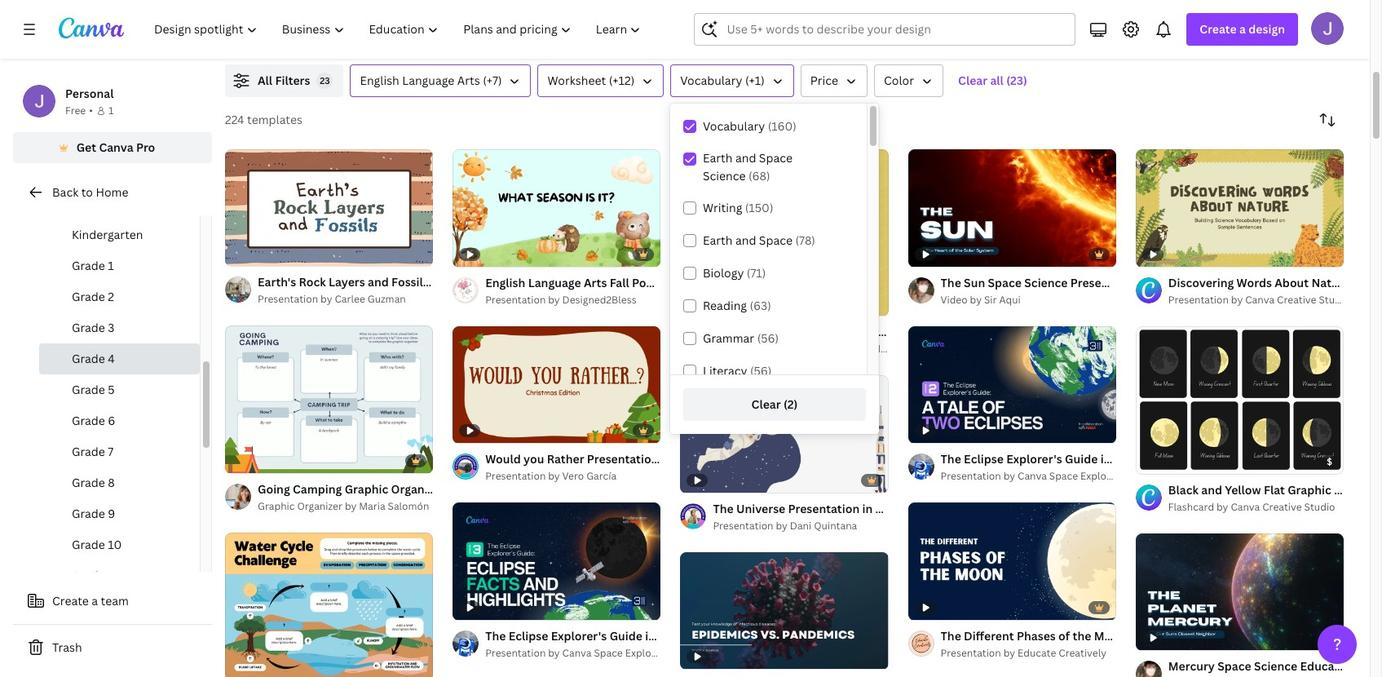 Task type: locate. For each thing, give the bounding box(es) containing it.
a inside dropdown button
[[1240, 21, 1247, 37]]

1 vertical spatial the
[[713, 501, 734, 516]]

earth
[[703, 150, 733, 166], [703, 233, 733, 248]]

3 lesson from the left
[[854, 29, 887, 43]]

create a design button
[[1187, 13, 1299, 46]]

0 horizontal spatial to
[[81, 184, 93, 200]]

create inside dropdown button
[[1200, 21, 1237, 37]]

creative inside black and yellow flat graphic science f flashcard by canva creative studio
[[1263, 500, 1303, 514]]

presentation by vero garcía
[[486, 469, 617, 483]]

4 lesson from the left
[[1152, 29, 1185, 43]]

(56)
[[758, 330, 779, 346], [751, 363, 772, 379]]

0 vertical spatial organizer
[[391, 481, 445, 497]]

1 earth from the top
[[703, 150, 733, 166]]

to left waves
[[331, 11, 343, 27]]

to for waves
[[331, 11, 343, 27]]

1 horizontal spatial to
[[331, 11, 343, 27]]

1 vertical spatial presentation by canva space explorers
[[486, 646, 670, 660]]

organizer
[[391, 481, 445, 497], [297, 499, 343, 513]]

to right back
[[81, 184, 93, 200]]

grade left 5
[[72, 382, 105, 397]]

going camping graphic organizer in colorful simple style image
[[225, 326, 433, 473]]

clear left (2)
[[752, 397, 781, 412]]

a for team
[[92, 593, 98, 609]]

1 vertical spatial science
[[1335, 482, 1378, 497]]

23 filter options selected element
[[317, 73, 333, 89]]

grade for grade 4
[[72, 351, 105, 366]]

grade for grade 8
[[72, 475, 105, 490]]

writing
[[703, 200, 743, 215]]

(56) for grammar (56)
[[758, 330, 779, 346]]

and for (78)
[[736, 233, 757, 248]]

graphic down the $
[[1288, 482, 1332, 497]]

1 vertical spatial of
[[1155, 454, 1164, 466]]

style right the simple
[[550, 481, 579, 497]]

grade for grade 1
[[72, 258, 105, 273]]

a left the design
[[1240, 21, 1247, 37]]

introduction to waves lesson by canva creative studio
[[258, 11, 412, 43]]

camping
[[293, 481, 342, 497]]

salomón
[[388, 499, 429, 513]]

reading
[[703, 298, 747, 313]]

1 for 1 of 2
[[1148, 454, 1153, 466]]

science up the writing
[[703, 168, 746, 184]]

graphic inside black and yellow flat graphic science f flashcard by canva creative studio
[[1288, 482, 1332, 497]]

grade down grade 1
[[72, 289, 105, 304]]

1 horizontal spatial 3
[[255, 661, 260, 673]]

grade 11
[[72, 568, 120, 583]]

introduction up filters
[[258, 11, 328, 27]]

the for the universe presentation in blue and white illustrative style
[[713, 501, 734, 516]]

0 horizontal spatial organizer
[[297, 499, 343, 513]]

by inside presentation by canva creative studio link
[[1232, 293, 1244, 306]]

8 grade from the top
[[72, 475, 105, 490]]

1 lesson from the left
[[258, 29, 291, 43]]

and right blue
[[904, 501, 925, 516]]

graphic
[[345, 481, 389, 497], [1288, 482, 1332, 497], [258, 499, 295, 513]]

flashcard
[[1169, 500, 1215, 514]]

1 horizontal spatial the
[[854, 11, 874, 27]]

6 grade from the top
[[72, 413, 105, 428]]

the for the water cycle
[[854, 11, 874, 27]]

2 up black on the right bottom of page
[[1166, 454, 1171, 466]]

grade 7 link
[[39, 436, 200, 467]]

0 vertical spatial the
[[854, 11, 874, 27]]

lesson for the water cycle
[[854, 29, 887, 43]]

biology
[[703, 265, 744, 281]]

2 lesson by canva creative studio link from the left
[[556, 29, 802, 45]]

vocabulary left (+1)
[[681, 73, 743, 88]]

energy transformation link
[[1152, 11, 1383, 29]]

grade down grade 9
[[72, 537, 105, 552]]

presentation by canva space explorers
[[941, 469, 1126, 483], [486, 646, 670, 660]]

introduction inside introduction to waves lesson by canva creative studio
[[258, 11, 328, 27]]

a inside button
[[92, 593, 98, 609]]

presentation for presentation by designed2bless link
[[486, 293, 546, 306]]

organizer up salomón
[[391, 481, 445, 497]]

vocabulary inside vocabulary (+1) 'button'
[[681, 73, 743, 88]]

1 lesson by canva creative studio link from the left
[[258, 29, 504, 45]]

and inside the universe presentation in blue and white illustrative style presentation by dani quintana
[[904, 501, 925, 516]]

0 horizontal spatial style
[[550, 481, 579, 497]]

5
[[108, 382, 115, 397]]

free •
[[65, 104, 93, 117]]

organizer down the camping
[[297, 499, 343, 513]]

space inside the earth and space science
[[759, 150, 793, 166]]

black
[[1169, 482, 1199, 497]]

vocabulary for vocabulary (160)
[[703, 118, 765, 134]]

the inside the water cycle lesson by canva creative studio
[[854, 11, 874, 27]]

the left water
[[854, 11, 874, 27]]

4 lesson by canva creative studio link from the left
[[1152, 29, 1383, 45]]

graphic down going
[[258, 499, 295, 513]]

grade for grade 7
[[72, 444, 105, 459]]

create down the energy transformation image
[[1200, 21, 1237, 37]]

waves
[[345, 11, 381, 27]]

0 horizontal spatial a
[[92, 593, 98, 609]]

strip
[[746, 342, 769, 356]]

by inside presentation by carlee guzman link
[[321, 292, 332, 306]]

0 horizontal spatial explorers
[[625, 646, 670, 660]]

style right illustrative
[[1026, 501, 1054, 516]]

3 grade from the top
[[72, 320, 105, 335]]

aqui
[[1000, 293, 1021, 306]]

grade for grade 5
[[72, 382, 105, 397]]

going
[[258, 481, 290, 497]]

2
[[108, 289, 114, 304], [1166, 454, 1171, 466]]

the
[[854, 11, 874, 27], [713, 501, 734, 516]]

style
[[550, 481, 579, 497], [1026, 501, 1054, 516]]

10
[[255, 246, 266, 259], [108, 537, 122, 552]]

vocabulary
[[681, 73, 743, 88], [703, 118, 765, 134]]

2 horizontal spatial graphic
[[1288, 482, 1332, 497]]

clear for clear (2)
[[752, 397, 781, 412]]

1 of 10 link
[[225, 149, 433, 266]]

wildlife vocabulary comic strip in yellow green brown friendly hand drawn style image
[[681, 149, 889, 316]]

1 vertical spatial 10
[[108, 537, 122, 552]]

0 vertical spatial (56)
[[758, 330, 779, 346]]

grade up grade 2
[[72, 258, 105, 273]]

grade 2
[[72, 289, 114, 304]]

Search search field
[[727, 14, 1066, 45]]

grade up create a team
[[72, 568, 105, 583]]

canva
[[307, 29, 337, 43], [605, 29, 635, 43], [904, 29, 933, 43], [1202, 29, 1231, 43], [99, 140, 134, 155], [1246, 293, 1275, 306], [785, 342, 815, 356], [1018, 469, 1047, 483], [1231, 500, 1261, 514], [563, 646, 592, 660]]

0 horizontal spatial clear
[[752, 397, 781, 412]]

4
[[108, 351, 115, 366]]

grade left 6
[[72, 413, 105, 428]]

1 horizontal spatial presentation by canva space explorers
[[941, 469, 1126, 483]]

0 horizontal spatial the
[[713, 501, 734, 516]]

create inside button
[[52, 593, 89, 609]]

0 horizontal spatial create
[[52, 593, 89, 609]]

10 grade from the top
[[72, 537, 105, 552]]

lesson by canva creative studio link
[[258, 29, 504, 45], [556, 29, 802, 45], [854, 29, 1100, 45], [1152, 29, 1383, 45]]

1 vertical spatial explorers
[[625, 646, 670, 660]]

0 vertical spatial presentation by canva space explorers
[[941, 469, 1126, 483]]

all filters
[[258, 73, 310, 88]]

1 horizontal spatial introduction
[[556, 11, 626, 27]]

2 grade from the top
[[72, 289, 105, 304]]

grade for grade 10
[[72, 537, 105, 552]]

simple
[[509, 481, 548, 497]]

1 vertical spatial clear
[[752, 397, 781, 412]]

2 lesson from the left
[[556, 29, 589, 43]]

back to home link
[[13, 176, 212, 209]]

1 vertical spatial a
[[92, 593, 98, 609]]

presentation for presentation by canva space explorers link to the left
[[486, 646, 546, 660]]

in
[[448, 481, 458, 497]]

the left universe
[[713, 501, 734, 516]]

0 vertical spatial of
[[243, 246, 253, 259]]

grade left the 9 on the left of page
[[72, 506, 105, 521]]

graphic up maria
[[345, 481, 389, 497]]

lesson inside introduction to electricity lesson by canva creative studio
[[556, 29, 589, 43]]

clear left the all
[[959, 73, 988, 88]]

science left f
[[1335, 482, 1378, 497]]

designed2bless
[[563, 293, 637, 306]]

vocabulary (160)
[[703, 118, 797, 134]]

clear for clear all (23)
[[959, 73, 988, 88]]

garcía
[[587, 469, 617, 483]]

writing (150)
[[703, 200, 774, 215]]

grade 1
[[72, 258, 114, 273]]

0 vertical spatial clear
[[959, 73, 988, 88]]

4 grade from the top
[[72, 351, 105, 366]]

11 grade from the top
[[72, 568, 105, 583]]

1 vertical spatial presentation by canva space explorers link
[[486, 645, 670, 661]]

introduction to electricity link
[[556, 11, 802, 29]]

canva inside black and yellow flat graphic science f flashcard by canva creative studio
[[1231, 500, 1261, 514]]

lesson up worksheet
[[556, 29, 589, 43]]

a
[[1240, 21, 1247, 37], [92, 593, 98, 609]]

trash
[[52, 640, 82, 655]]

1 horizontal spatial a
[[1240, 21, 1247, 37]]

lesson by canva creative studio link down waves
[[258, 29, 504, 45]]

(56) down (63) at the right of the page
[[758, 330, 779, 346]]

grade for grade 6
[[72, 413, 105, 428]]

studio inside the water cycle lesson by canva creative studio
[[977, 29, 1008, 43]]

comic strip by canva creative studio link
[[713, 341, 890, 357]]

comic
[[713, 342, 743, 356]]

to for electricity
[[629, 11, 641, 27]]

create a team
[[52, 593, 129, 609]]

and inside black and yellow flat graphic science f flashcard by canva creative studio
[[1202, 482, 1223, 497]]

canva inside the energy transformation lesson by canva creative studio
[[1202, 29, 1231, 43]]

2 introduction from the left
[[556, 11, 626, 27]]

quintana
[[814, 519, 858, 533]]

1 vertical spatial (56)
[[751, 363, 772, 379]]

1 horizontal spatial 10
[[255, 246, 266, 259]]

maria
[[359, 499, 386, 513]]

introduction inside introduction to electricity lesson by canva creative studio
[[556, 11, 626, 27]]

grade for grade 2
[[72, 289, 105, 304]]

1 vertical spatial organizer
[[297, 499, 343, 513]]

3 lesson by canva creative studio link from the left
[[854, 29, 1100, 45]]

2 vertical spatial of
[[243, 661, 253, 673]]

1 vertical spatial 3
[[255, 661, 260, 673]]

science
[[703, 168, 746, 184], [1335, 482, 1378, 497]]

vocabulary for vocabulary (+1)
[[681, 73, 743, 88]]

0 vertical spatial a
[[1240, 21, 1247, 37]]

1 horizontal spatial organizer
[[391, 481, 445, 497]]

1 horizontal spatial science
[[1335, 482, 1378, 497]]

presentation by educate creatively link
[[941, 645, 1117, 661]]

presentation for presentation by carlee guzman link
[[258, 292, 318, 306]]

(56) for literacy (56)
[[751, 363, 772, 379]]

1
[[108, 104, 114, 117], [237, 246, 241, 259], [108, 258, 114, 273], [1148, 454, 1153, 466], [237, 661, 241, 673]]

lesson by canva creative studio link up clear all (23)
[[854, 29, 1100, 45]]

lesson by canva creative studio link for introduction to electricity
[[556, 29, 802, 45]]

grade left the '7'
[[72, 444, 105, 459]]

0 horizontal spatial presentation by canva space explorers
[[486, 646, 670, 660]]

1 horizontal spatial graphic
[[345, 481, 389, 497]]

1 horizontal spatial create
[[1200, 21, 1237, 37]]

studio inside introduction to electricity lesson by canva creative studio
[[679, 29, 710, 43]]

presentation by canva creative studio link
[[1169, 292, 1351, 308]]

by inside video by sir aqui link
[[971, 293, 982, 306]]

back to home
[[52, 184, 128, 200]]

0 vertical spatial 2
[[108, 289, 114, 304]]

a left the team
[[92, 593, 98, 609]]

1 grade from the top
[[72, 258, 105, 273]]

0 vertical spatial 3
[[108, 320, 115, 335]]

0 vertical spatial science
[[703, 168, 746, 184]]

grade left 4
[[72, 351, 105, 366]]

0 vertical spatial create
[[1200, 21, 1237, 37]]

create down grade 11
[[52, 593, 89, 609]]

by inside introduction to waves lesson by canva creative studio
[[293, 29, 305, 43]]

introduction up worksheet (+12)
[[556, 11, 626, 27]]

$
[[1328, 455, 1333, 467]]

and up (68)
[[736, 150, 757, 166]]

0 vertical spatial presentation by canva space explorers link
[[941, 468, 1126, 485]]

earth down vocabulary (160)
[[703, 150, 733, 166]]

design
[[1249, 21, 1286, 37]]

1 for 1
[[108, 104, 114, 117]]

0 horizontal spatial introduction
[[258, 11, 328, 27]]

lesson up all
[[258, 29, 291, 43]]

the inside the universe presentation in blue and white illustrative style presentation by dani quintana
[[713, 501, 734, 516]]

1 vertical spatial earth
[[703, 233, 733, 248]]

1 horizontal spatial style
[[1026, 501, 1054, 516]]

by inside going camping graphic organizer in colorful simple style graphic organizer by maria salomón
[[345, 499, 357, 513]]

0 horizontal spatial science
[[703, 168, 746, 184]]

earth and space (78)
[[703, 233, 816, 248]]

kindergarten
[[72, 227, 143, 242]]

lesson down water
[[854, 29, 887, 43]]

earth and space science
[[703, 150, 793, 184]]

(78)
[[796, 233, 816, 248]]

creative inside the water cycle lesson by canva creative studio
[[935, 29, 975, 43]]

lesson inside introduction to waves lesson by canva creative studio
[[258, 29, 291, 43]]

video by sir aqui link
[[941, 292, 1117, 308]]

energy
[[1152, 11, 1190, 27]]

white
[[927, 501, 960, 516]]

1 for 1 of 10
[[237, 246, 241, 259]]

0 vertical spatial style
[[550, 481, 579, 497]]

1 horizontal spatial presentation by canva space explorers link
[[941, 468, 1126, 485]]

7 grade from the top
[[72, 444, 105, 459]]

0 vertical spatial vocabulary
[[681, 73, 743, 88]]

lesson down energy
[[1152, 29, 1185, 43]]

2 down grade 1 link
[[108, 289, 114, 304]]

graphic organizer by maria salomón link
[[258, 499, 433, 515]]

templates
[[247, 112, 303, 127]]

lesson inside the water cycle lesson by canva creative studio
[[854, 29, 887, 43]]

grade for grade 11
[[72, 568, 105, 583]]

and inside the earth and space science
[[736, 150, 757, 166]]

by inside the universe presentation in blue and white illustrative style presentation by dani quintana
[[776, 519, 788, 533]]

to left electricity
[[629, 11, 641, 27]]

grade down grade 2
[[72, 320, 105, 335]]

to inside introduction to waves lesson by canva creative studio
[[331, 11, 343, 27]]

3
[[108, 320, 115, 335], [255, 661, 260, 673]]

0 vertical spatial 10
[[255, 246, 266, 259]]

studio inside introduction to waves lesson by canva creative studio
[[381, 29, 412, 43]]

1 introduction from the left
[[258, 11, 328, 27]]

by inside black and yellow flat graphic science f flashcard by canva creative studio
[[1217, 500, 1229, 514]]

None search field
[[695, 13, 1076, 46]]

lesson by canva creative studio link down transformation
[[1152, 29, 1383, 45]]

1 horizontal spatial explorers
[[1081, 469, 1126, 483]]

lesson by canva creative studio link down electricity
[[556, 29, 802, 45]]

black and yellow flat graphic science flashcard image
[[1136, 326, 1345, 474]]

0 horizontal spatial 2
[[108, 289, 114, 304]]

presentation for presentation by canva creative studio link
[[1169, 293, 1229, 306]]

vocabulary up the earth and space science
[[703, 118, 765, 134]]

science inside the earth and space science
[[703, 168, 746, 184]]

space
[[759, 150, 793, 166], [759, 233, 793, 248], [1050, 469, 1079, 483], [594, 646, 623, 660]]

1 vertical spatial style
[[1026, 501, 1054, 516]]

earth inside the earth and space science
[[703, 150, 733, 166]]

to inside introduction to electricity lesson by canva creative studio
[[629, 11, 641, 27]]

filters
[[275, 73, 310, 88]]

by inside presentation by designed2bless link
[[548, 293, 560, 306]]

0 vertical spatial earth
[[703, 150, 733, 166]]

colorful
[[461, 481, 507, 497]]

1 horizontal spatial clear
[[959, 73, 988, 88]]

grade 9 link
[[39, 498, 200, 529]]

and down writing (150)
[[736, 233, 757, 248]]

2 earth from the top
[[703, 233, 733, 248]]

(+12)
[[609, 73, 635, 88]]

introduction for introduction to electricity
[[556, 11, 626, 27]]

5 grade from the top
[[72, 382, 105, 397]]

lesson for introduction to electricity
[[556, 29, 589, 43]]

9 grade from the top
[[72, 506, 105, 521]]

earth for earth and space (78)
[[703, 233, 733, 248]]

grade inside 'link'
[[72, 475, 105, 490]]

lesson by canva creative studio link for the water cycle
[[854, 29, 1100, 45]]

black and yellow flat graphic science f flashcard by canva creative studio
[[1169, 482, 1383, 514]]

science inside black and yellow flat graphic science f flashcard by canva creative studio
[[1335, 482, 1378, 497]]

going camping graphic organizer in colorful simple style graphic organizer by maria salomón
[[258, 481, 579, 513]]

and up flashcard on the right bottom of the page
[[1202, 482, 1223, 497]]

(71)
[[747, 265, 766, 281]]

1 vertical spatial create
[[52, 593, 89, 609]]

grade left '8'
[[72, 475, 105, 490]]

earth down the writing
[[703, 233, 733, 248]]

by inside presentation by vero garcía link
[[548, 469, 560, 483]]

1 of 2 link
[[1136, 326, 1345, 474]]

11
[[108, 568, 120, 583]]

2 horizontal spatial to
[[629, 11, 641, 27]]

0 vertical spatial explorers
[[1081, 469, 1126, 483]]

(56) down strip on the bottom right of page
[[751, 363, 772, 379]]

style inside the universe presentation in blue and white illustrative style presentation by dani quintana
[[1026, 501, 1054, 516]]

0 horizontal spatial graphic
[[258, 499, 295, 513]]

1 vertical spatial 2
[[1166, 454, 1171, 466]]

1 vertical spatial vocabulary
[[703, 118, 765, 134]]

grade 5 link
[[39, 374, 200, 405]]

to
[[331, 11, 343, 27], [629, 11, 641, 27], [81, 184, 93, 200]]



Task type: describe. For each thing, give the bounding box(es) containing it.
and for flat
[[1202, 482, 1223, 497]]

get canva pro button
[[13, 132, 212, 163]]

color
[[884, 73, 915, 88]]

guzman
[[368, 292, 406, 306]]

creative inside introduction to electricity lesson by canva creative studio
[[637, 29, 677, 43]]

get canva pro
[[76, 140, 155, 155]]

f
[[1381, 482, 1383, 497]]

cycle
[[913, 11, 944, 27]]

grade 10
[[72, 537, 122, 552]]

grade 1 link
[[39, 250, 200, 281]]

lesson by canva creative studio link for energy transformation
[[1152, 29, 1383, 45]]

grade 9
[[72, 506, 115, 521]]

water
[[877, 11, 910, 27]]

presentation by designed2bless link
[[486, 292, 661, 308]]

1 horizontal spatial 2
[[1166, 454, 1171, 466]]

all
[[258, 73, 273, 88]]

presentation by designed2bless
[[486, 293, 637, 306]]

0 horizontal spatial 3
[[108, 320, 115, 335]]

price button
[[801, 64, 868, 97]]

by inside the energy transformation lesson by canva creative studio
[[1187, 29, 1199, 43]]

grade for grade 9
[[72, 506, 105, 521]]

video by sir aqui
[[941, 293, 1021, 306]]

team
[[101, 593, 129, 609]]

Sort by button
[[1312, 104, 1345, 136]]

canva inside button
[[99, 140, 134, 155]]

9
[[108, 506, 115, 521]]

literacy (56)
[[703, 363, 772, 379]]

0 horizontal spatial presentation by canva space explorers link
[[486, 645, 670, 661]]

flat
[[1264, 482, 1286, 497]]

of for flashcard by canva creative studio
[[1155, 454, 1164, 466]]

english language arts (+7)
[[360, 73, 502, 88]]

studio inside black and yellow flat graphic science f flashcard by canva creative studio
[[1305, 500, 1336, 514]]

vero
[[563, 469, 584, 483]]

by inside comic strip by canva creative studio link
[[771, 342, 783, 356]]

by inside the water cycle lesson by canva creative studio
[[889, 29, 901, 43]]

presentation for presentation by educate creatively link
[[941, 646, 1002, 660]]

presentation by educate creatively
[[941, 646, 1107, 660]]

vocabulary (+1)
[[681, 73, 765, 88]]

by inside introduction to electricity lesson by canva creative studio
[[591, 29, 603, 43]]

by inside presentation by educate creatively link
[[1004, 646, 1016, 660]]

of for presentation by carlee guzman
[[243, 246, 253, 259]]

going camping graphic organizer in colorful simple style link
[[258, 481, 579, 499]]

school
[[95, 196, 131, 211]]

in
[[863, 501, 873, 516]]

lesson by canva creative studio link for introduction to waves
[[258, 29, 504, 45]]

blue
[[876, 501, 901, 516]]

create for create a design
[[1200, 21, 1237, 37]]

presentation by vero garcía link
[[486, 468, 661, 485]]

sir
[[985, 293, 997, 306]]

creative inside presentation by canva creative studio link
[[1278, 293, 1317, 306]]

free
[[65, 104, 86, 117]]

canva inside the water cycle lesson by canva creative studio
[[904, 29, 933, 43]]

home
[[96, 184, 128, 200]]

trash link
[[13, 631, 212, 664]]

earth for earth and space science
[[703, 150, 733, 166]]

clear (2)
[[752, 397, 798, 412]]

processes in the water cycle science graphic organizer in blue yellow flat cartoon style image
[[225, 533, 433, 677]]

introduction to electricity lesson by canva creative studio
[[556, 11, 710, 43]]

create for create a team
[[52, 593, 89, 609]]

presentation by dani quintana link
[[713, 518, 889, 534]]

1 for 1 of 3
[[237, 661, 241, 673]]

pre-school
[[72, 196, 131, 211]]

clear (2) button
[[684, 388, 866, 421]]

(2)
[[784, 397, 798, 412]]

presentation by canva space explorers for presentation by canva space explorers link to the left
[[486, 646, 670, 660]]

introduction for introduction to waves
[[258, 11, 328, 27]]

transformation
[[1193, 11, 1279, 27]]

creatively
[[1059, 646, 1107, 660]]

jacob simon image
[[1312, 12, 1345, 45]]

presentation by carlee guzman
[[258, 292, 406, 306]]

canva inside introduction to electricity lesson by canva creative studio
[[605, 29, 635, 43]]

grade 6 link
[[39, 405, 200, 436]]

creative inside the energy transformation lesson by canva creative studio
[[1233, 29, 1273, 43]]

(160)
[[768, 118, 797, 134]]

grade 4
[[72, 351, 115, 366]]

(+7)
[[483, 73, 502, 88]]

a for design
[[1240, 21, 1247, 37]]

personal
[[65, 86, 114, 101]]

explorers for rightmost presentation by canva space explorers link
[[1081, 469, 1126, 483]]

english language arts (+7) button
[[350, 64, 531, 97]]

dani
[[790, 519, 812, 533]]

•
[[89, 104, 93, 117]]

presentation by canva space explorers for rightmost presentation by canva space explorers link
[[941, 469, 1126, 483]]

pre-school link
[[39, 188, 200, 219]]

(23)
[[1007, 73, 1028, 88]]

grade 8
[[72, 475, 115, 490]]

1 of 2
[[1148, 454, 1171, 466]]

lesson inside the energy transformation lesson by canva creative studio
[[1152, 29, 1185, 43]]

clear all (23) button
[[951, 64, 1036, 97]]

lesson for introduction to waves
[[258, 29, 291, 43]]

video
[[941, 293, 968, 306]]

studio inside the energy transformation lesson by canva creative studio
[[1275, 29, 1306, 43]]

earth's rock layers and fossils science presentation muted colors organic image
[[225, 149, 433, 266]]

grade for grade 3
[[72, 320, 105, 335]]

all
[[991, 73, 1004, 88]]

comic strip by canva creative studio
[[713, 342, 890, 356]]

presentation for presentation by vero garcía link
[[486, 469, 546, 483]]

the water cycle lesson by canva creative studio
[[854, 11, 1008, 43]]

presentation for rightmost presentation by canva space explorers link
[[941, 469, 1002, 483]]

price
[[811, 73, 839, 88]]

and for science
[[736, 150, 757, 166]]

top level navigation element
[[144, 13, 656, 46]]

explorers for presentation by canva space explorers link to the left
[[625, 646, 670, 660]]

to for home
[[81, 184, 93, 200]]

universe
[[737, 501, 786, 516]]

creative inside introduction to waves lesson by canva creative studio
[[339, 29, 379, 43]]

canva inside introduction to waves lesson by canva creative studio
[[307, 29, 337, 43]]

(150)
[[746, 200, 774, 215]]

style inside going camping graphic organizer in colorful simple style graphic organizer by maria salomón
[[550, 481, 579, 497]]

pre-
[[72, 196, 95, 211]]

creative inside comic strip by canva creative studio link
[[817, 342, 856, 356]]

the water cycle link
[[854, 11, 1100, 29]]

energy transformation image
[[1119, 0, 1383, 4]]

color button
[[875, 64, 944, 97]]

0 horizontal spatial 10
[[108, 537, 122, 552]]

pro
[[136, 140, 155, 155]]

english
[[360, 73, 400, 88]]

(+1)
[[746, 73, 765, 88]]

reading (63)
[[703, 298, 772, 313]]

1 of 3
[[237, 661, 260, 673]]

1 of 10
[[237, 246, 266, 259]]

grammar (56)
[[703, 330, 779, 346]]

grade 3
[[72, 320, 115, 335]]

1 of 3 link
[[225, 533, 433, 677]]

(68)
[[749, 168, 771, 184]]



Task type: vqa. For each thing, say whether or not it's contained in the screenshot.


